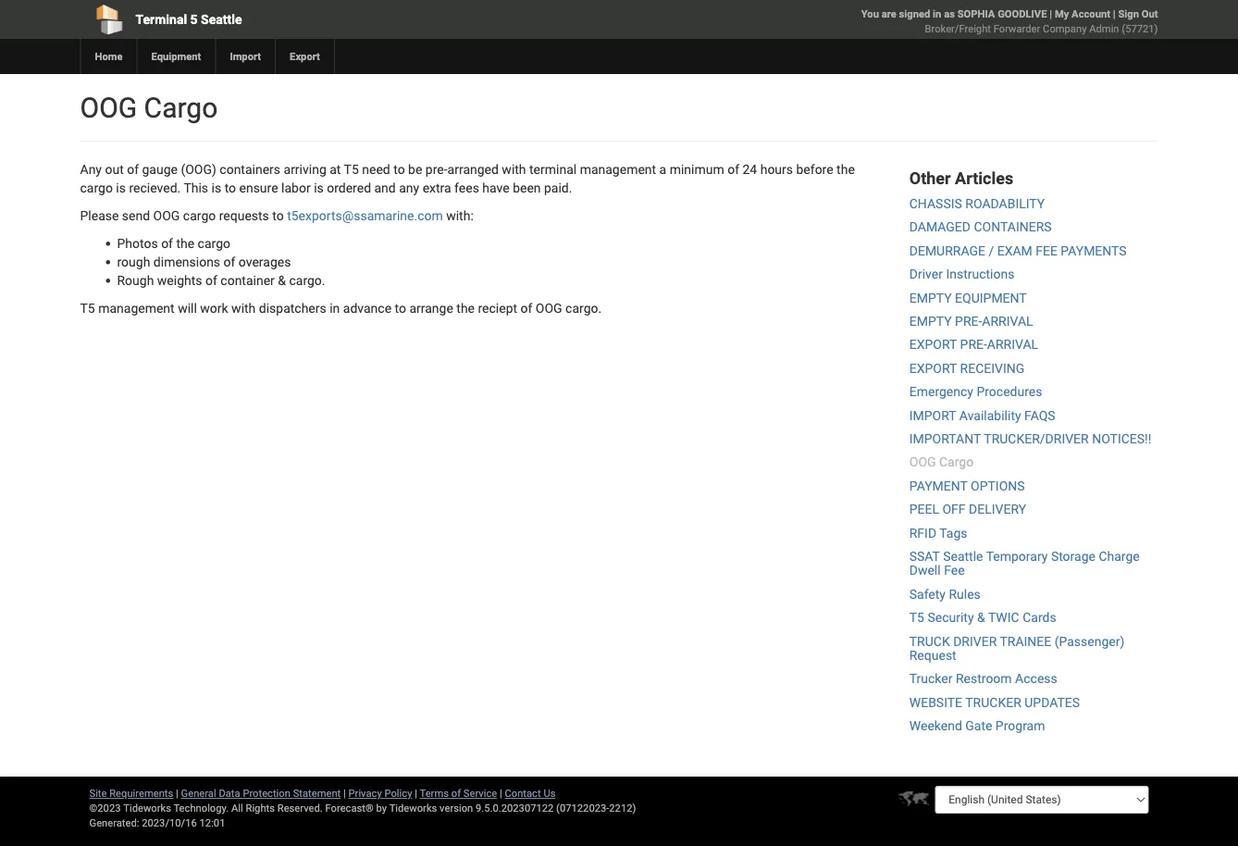 Task type: describe. For each thing, give the bounding box(es) containing it.
arriving
[[284, 162, 327, 177]]

pre-
[[426, 162, 448, 177]]

charge
[[1099, 549, 1140, 564]]

signed
[[899, 8, 931, 20]]

equipment
[[955, 290, 1027, 305]]

site
[[89, 787, 107, 799]]

weekend
[[910, 718, 963, 734]]

of right out in the left of the page
[[127, 162, 139, 177]]

trucker restroom access link
[[910, 671, 1058, 687]]

data
[[219, 787, 240, 799]]

protection
[[243, 787, 291, 799]]

restroom
[[956, 671, 1012, 687]]

rfid
[[910, 525, 937, 541]]

trainee
[[1000, 634, 1052, 649]]

will
[[178, 300, 197, 316]]

security
[[928, 610, 974, 625]]

t5 inside other articles chassis roadability damaged containers demurrage / exam fee payments driver instructions empty equipment empty pre-arrival export pre-arrival export receiving emergency procedures import availability faqs important trucker/driver notices!! oog cargo payment options peel off delivery rfid tags ssat seattle temporary storage charge dwell fee safety rules t5 security & twic cards truck driver trainee (passenger) request trucker restroom access website trucker updates weekend gate program
[[910, 610, 925, 625]]

cargo for send
[[183, 208, 216, 223]]

1 vertical spatial management
[[98, 300, 175, 316]]

damaged
[[910, 220, 971, 235]]

arranged
[[448, 162, 499, 177]]

export receiving link
[[910, 361, 1025, 376]]

oog cargo
[[80, 91, 218, 124]]

3 is from the left
[[314, 180, 324, 195]]

of right reciept
[[521, 300, 533, 316]]

hours
[[761, 162, 793, 177]]

home
[[95, 50, 123, 62]]

driver instructions link
[[910, 267, 1015, 282]]

| left general
[[176, 787, 178, 799]]

equipment
[[151, 50, 201, 62]]

peel off delivery link
[[910, 502, 1027, 517]]

access
[[1016, 671, 1058, 687]]

demurrage / exam fee payments link
[[910, 243, 1127, 258]]

privacy
[[349, 787, 382, 799]]

the inside any out of gauge (oog) containers arriving at t5 need to be pre-arranged with terminal management a minimum of 24 hours before the cargo is recieved. this is to ensure labor is ordered and any extra fees have been paid.
[[837, 162, 855, 177]]

1 vertical spatial cargo.
[[566, 300, 602, 316]]

oog inside other articles chassis roadability damaged containers demurrage / exam fee payments driver instructions empty equipment empty pre-arrival export pre-arrival export receiving emergency procedures import availability faqs important trucker/driver notices!! oog cargo payment options peel off delivery rfid tags ssat seattle temporary storage charge dwell fee safety rules t5 security & twic cards truck driver trainee (passenger) request trucker restroom access website trucker updates weekend gate program
[[910, 455, 936, 470]]

1 vertical spatial arrival
[[988, 337, 1039, 352]]

recieved.
[[129, 180, 181, 195]]

any
[[80, 162, 102, 177]]

12:01
[[200, 817, 225, 829]]

dimensions
[[154, 254, 220, 269]]

program
[[996, 718, 1046, 734]]

at
[[330, 162, 341, 177]]

cargo for of
[[198, 236, 231, 251]]

payment
[[910, 478, 968, 493]]

| left sign
[[1113, 8, 1116, 20]]

cargo. inside the photos of the cargo rough dimensions of overages rough weights of container & cargo.
[[289, 273, 325, 288]]

of inside site requirements | general data protection statement | privacy policy | terms of service | contact us ©2023 tideworks technology. all rights reserved. forecast® by tideworks version 9.5.0.202307122 (07122023-2212) generated: 2023/10/16 12:01
[[452, 787, 461, 799]]

company
[[1043, 23, 1087, 35]]

are
[[882, 8, 897, 20]]

(07122023-
[[556, 802, 609, 814]]

off
[[943, 502, 966, 517]]

trucker/driver
[[984, 431, 1089, 446]]

options
[[971, 478, 1025, 493]]

to down labor
[[272, 208, 284, 223]]

my
[[1055, 8, 1070, 20]]

of up the container
[[224, 254, 236, 269]]

oog down recieved.
[[153, 208, 180, 223]]

oog down the home at the top of the page
[[80, 91, 137, 124]]

t5 inside any out of gauge (oog) containers arriving at t5 need to be pre-arranged with terminal management a minimum of 24 hours before the cargo is recieved. this is to ensure labor is ordered and any extra fees have been paid.
[[344, 162, 359, 177]]

2 empty from the top
[[910, 314, 952, 329]]

export
[[290, 50, 320, 62]]

website trucker updates link
[[910, 695, 1080, 710]]

advance
[[343, 300, 392, 316]]

2 is from the left
[[212, 180, 221, 195]]

all
[[231, 802, 243, 814]]

import link
[[215, 39, 275, 74]]

0 horizontal spatial t5
[[80, 300, 95, 316]]

2023/10/16
[[142, 817, 197, 829]]

1 vertical spatial pre-
[[961, 337, 988, 352]]

rough
[[117, 254, 150, 269]]

other
[[910, 168, 951, 188]]

1 export from the top
[[910, 337, 957, 352]]

trucker
[[910, 671, 953, 687]]

fee
[[944, 563, 965, 578]]

payments
[[1061, 243, 1127, 258]]

statement
[[293, 787, 341, 799]]

technology.
[[174, 802, 229, 814]]

gauge
[[142, 162, 178, 177]]

damaged containers link
[[910, 220, 1052, 235]]

cargo inside any out of gauge (oog) containers arriving at t5 need to be pre-arranged with terminal management a minimum of 24 hours before the cargo is recieved. this is to ensure labor is ordered and any extra fees have been paid.
[[80, 180, 113, 195]]

t5exports@ssamarine.com link
[[287, 208, 443, 223]]

seattle inside other articles chassis roadability damaged containers demurrage / exam fee payments driver instructions empty equipment empty pre-arrival export pre-arrival export receiving emergency procedures import availability faqs important trucker/driver notices!! oog cargo payment options peel off delivery rfid tags ssat seattle temporary storage charge dwell fee safety rules t5 security & twic cards truck driver trainee (passenger) request trucker restroom access website trucker updates weekend gate program
[[943, 549, 984, 564]]

as
[[944, 8, 955, 20]]

containers
[[220, 162, 281, 177]]

terminal
[[136, 12, 187, 27]]

you are signed in as sophia goodlive | my account | sign out broker/freight forwarder company admin (57721)
[[862, 8, 1159, 35]]

1 is from the left
[[116, 180, 126, 195]]

0 vertical spatial arrival
[[983, 314, 1034, 329]]

emergency procedures link
[[910, 384, 1043, 399]]

0 vertical spatial pre-
[[955, 314, 983, 329]]

out
[[105, 162, 124, 177]]

cargo inside other articles chassis roadability damaged containers demurrage / exam fee payments driver instructions empty equipment empty pre-arrival export pre-arrival export receiving emergency procedures import availability faqs important trucker/driver notices!! oog cargo payment options peel off delivery rfid tags ssat seattle temporary storage charge dwell fee safety rules t5 security & twic cards truck driver trainee (passenger) request trucker restroom access website trucker updates weekend gate program
[[940, 455, 974, 470]]

forecast®
[[325, 802, 374, 814]]

0 horizontal spatial in
[[330, 300, 340, 316]]

terms of service link
[[420, 787, 497, 799]]

terminal 5 seattle
[[136, 12, 242, 27]]

faqs
[[1025, 408, 1056, 423]]

of up work
[[206, 273, 217, 288]]

request
[[910, 648, 957, 663]]

trucker
[[966, 695, 1022, 710]]

t5 security & twic cards link
[[910, 610, 1057, 625]]

any
[[399, 180, 420, 195]]

empty pre-arrival link
[[910, 314, 1034, 329]]

instructions
[[946, 267, 1015, 282]]

1 vertical spatial with
[[232, 300, 256, 316]]

terms
[[420, 787, 449, 799]]

fee
[[1036, 243, 1058, 258]]



Task type: vqa. For each thing, say whether or not it's contained in the screenshot.
the top transaction
no



Task type: locate. For each thing, give the bounding box(es) containing it.
24
[[743, 162, 757, 177]]

0 vertical spatial cargo
[[144, 91, 218, 124]]

updates
[[1025, 695, 1080, 710]]

0 vertical spatial cargo
[[80, 180, 113, 195]]

0 horizontal spatial &
[[278, 273, 286, 288]]

0 vertical spatial in
[[933, 8, 942, 20]]

1 vertical spatial empty
[[910, 314, 952, 329]]

cargo down any
[[80, 180, 113, 195]]

1 vertical spatial &
[[978, 610, 986, 625]]

by
[[376, 802, 387, 814]]

site requirements link
[[89, 787, 173, 799]]

important
[[910, 431, 981, 446]]

is right labor
[[314, 180, 324, 195]]

in left advance
[[330, 300, 340, 316]]

minimum
[[670, 162, 725, 177]]

©2023 tideworks
[[89, 802, 171, 814]]

overages
[[239, 254, 291, 269]]

seattle right the 5
[[201, 12, 242, 27]]

exam
[[998, 243, 1033, 258]]

pre- down empty equipment link in the top of the page
[[955, 314, 983, 329]]

dispatchers
[[259, 300, 327, 316]]

a
[[660, 162, 667, 177]]

arrange
[[410, 300, 453, 316]]

pre- down empty pre-arrival link
[[961, 337, 988, 352]]

cargo up payment options link
[[940, 455, 974, 470]]

the inside the photos of the cargo rough dimensions of overages rough weights of container & cargo.
[[176, 236, 195, 251]]

be
[[408, 162, 422, 177]]

1 horizontal spatial cargo.
[[566, 300, 602, 316]]

1 horizontal spatial management
[[580, 162, 656, 177]]

1 vertical spatial in
[[330, 300, 340, 316]]

to left 'be'
[[394, 162, 405, 177]]

of left 24 at the top of page
[[728, 162, 740, 177]]

reciept
[[478, 300, 518, 316]]

the left reciept
[[457, 300, 475, 316]]

1 horizontal spatial cargo
[[940, 455, 974, 470]]

0 vertical spatial export
[[910, 337, 957, 352]]

1 horizontal spatial is
[[212, 180, 221, 195]]

1 vertical spatial the
[[176, 236, 195, 251]]

empty equipment link
[[910, 290, 1027, 305]]

arrival
[[983, 314, 1034, 329], [988, 337, 1039, 352]]

paid.
[[544, 180, 573, 195]]

oog up 'payment'
[[910, 455, 936, 470]]

arrival down the equipment
[[983, 314, 1034, 329]]

general
[[181, 787, 216, 799]]

1 vertical spatial cargo
[[183, 208, 216, 223]]

cargo
[[144, 91, 218, 124], [940, 455, 974, 470]]

empty
[[910, 290, 952, 305], [910, 314, 952, 329]]

1 horizontal spatial &
[[978, 610, 986, 625]]

other articles chassis roadability damaged containers demurrage / exam fee payments driver instructions empty equipment empty pre-arrival export pre-arrival export receiving emergency procedures import availability faqs important trucker/driver notices!! oog cargo payment options peel off delivery rfid tags ssat seattle temporary storage charge dwell fee safety rules t5 security & twic cards truck driver trainee (passenger) request trucker restroom access website trucker updates weekend gate program
[[910, 168, 1152, 734]]

1 horizontal spatial the
[[457, 300, 475, 316]]

of up dimensions at the top of page
[[161, 236, 173, 251]]

broker/freight
[[925, 23, 991, 35]]

0 vertical spatial &
[[278, 273, 286, 288]]

my account link
[[1055, 8, 1111, 20]]

in left as
[[933, 8, 942, 20]]

ordered
[[327, 180, 371, 195]]

general data protection statement link
[[181, 787, 341, 799]]

export up export receiving link
[[910, 337, 957, 352]]

emergency
[[910, 384, 974, 399]]

weights
[[157, 273, 202, 288]]

seattle down tags
[[943, 549, 984, 564]]

0 horizontal spatial cargo.
[[289, 273, 325, 288]]

& left twic
[[978, 610, 986, 625]]

2 vertical spatial cargo
[[198, 236, 231, 251]]

rights
[[246, 802, 275, 814]]

export up emergency at right
[[910, 361, 957, 376]]

procedures
[[977, 384, 1043, 399]]

you
[[862, 8, 879, 20]]

account
[[1072, 8, 1111, 20]]

| up tideworks
[[415, 787, 417, 799]]

1 horizontal spatial with
[[502, 162, 526, 177]]

gate
[[966, 718, 993, 734]]

terminal 5 seattle link
[[80, 0, 513, 39]]

arrival up receiving
[[988, 337, 1039, 352]]

availability
[[960, 408, 1022, 423]]

0 horizontal spatial is
[[116, 180, 126, 195]]

labor
[[281, 180, 311, 195]]

with down the container
[[232, 300, 256, 316]]

to left arrange
[[395, 300, 406, 316]]

equipment link
[[137, 39, 215, 74]]

1 horizontal spatial seattle
[[943, 549, 984, 564]]

payment options link
[[910, 478, 1025, 493]]

& inside other articles chassis roadability damaged containers demurrage / exam fee payments driver instructions empty equipment empty pre-arrival export pre-arrival export receiving emergency procedures import availability faqs important trucker/driver notices!! oog cargo payment options peel off delivery rfid tags ssat seattle temporary storage charge dwell fee safety rules t5 security & twic cards truck driver trainee (passenger) request trucker restroom access website trucker updates weekend gate program
[[978, 610, 986, 625]]

cargo down this
[[183, 208, 216, 223]]

0 horizontal spatial seattle
[[201, 12, 242, 27]]

rough
[[117, 273, 154, 288]]

oog right reciept
[[536, 300, 563, 316]]

important trucker/driver notices!! link
[[910, 431, 1152, 446]]

rules
[[949, 587, 981, 602]]

| left my
[[1050, 8, 1053, 20]]

twic
[[989, 610, 1020, 625]]

export pre-arrival link
[[910, 337, 1039, 352]]

cargo down equipment
[[144, 91, 218, 124]]

forwarder
[[994, 23, 1041, 35]]

in inside you are signed in as sophia goodlive | my account | sign out broker/freight forwarder company admin (57721)
[[933, 8, 942, 20]]

0 vertical spatial management
[[580, 162, 656, 177]]

delivery
[[969, 502, 1027, 517]]

0 horizontal spatial cargo
[[144, 91, 218, 124]]

1 vertical spatial t5
[[80, 300, 95, 316]]

requests
[[219, 208, 269, 223]]

cargo. up the dispatchers on the top
[[289, 273, 325, 288]]

demurrage
[[910, 243, 986, 258]]

cargo inside the photos of the cargo rough dimensions of overages rough weights of container & cargo.
[[198, 236, 231, 251]]

cards
[[1023, 610, 1057, 625]]

is right this
[[212, 180, 221, 195]]

this
[[184, 180, 208, 195]]

0 vertical spatial cargo.
[[289, 273, 325, 288]]

have
[[483, 180, 510, 195]]

2 export from the top
[[910, 361, 957, 376]]

0 horizontal spatial the
[[176, 236, 195, 251]]

and
[[374, 180, 396, 195]]

0 vertical spatial the
[[837, 162, 855, 177]]

photos
[[117, 236, 158, 251]]

driver
[[954, 634, 997, 649]]

with up been
[[502, 162, 526, 177]]

ensure
[[239, 180, 278, 195]]

empty down driver
[[910, 290, 952, 305]]

0 vertical spatial with
[[502, 162, 526, 177]]

0 horizontal spatial with
[[232, 300, 256, 316]]

& down overages
[[278, 273, 286, 288]]

cargo up dimensions at the top of page
[[198, 236, 231, 251]]

export link
[[275, 39, 334, 74]]

0 vertical spatial empty
[[910, 290, 952, 305]]

| up forecast®
[[343, 787, 346, 799]]

0 vertical spatial t5
[[344, 162, 359, 177]]

1 vertical spatial cargo
[[940, 455, 974, 470]]

driver
[[910, 267, 943, 282]]

t5
[[344, 162, 359, 177], [80, 300, 95, 316], [910, 610, 925, 625]]

storage
[[1052, 549, 1096, 564]]

empty down empty equipment link in the top of the page
[[910, 314, 952, 329]]

tags
[[940, 525, 968, 541]]

1 horizontal spatial in
[[933, 8, 942, 20]]

2 horizontal spatial is
[[314, 180, 324, 195]]

& inside the photos of the cargo rough dimensions of overages rough weights of container & cargo.
[[278, 273, 286, 288]]

oog
[[80, 91, 137, 124], [153, 208, 180, 223], [536, 300, 563, 316], [910, 455, 936, 470]]

| up '9.5.0.202307122'
[[500, 787, 502, 799]]

t5 management will work with dispatchers in advance to arrange the reciept of oog cargo.
[[80, 300, 602, 316]]

work
[[200, 300, 228, 316]]

1 vertical spatial export
[[910, 361, 957, 376]]

the up dimensions at the top of page
[[176, 236, 195, 251]]

2 horizontal spatial t5
[[910, 610, 925, 625]]

5
[[190, 12, 198, 27]]

ssat
[[910, 549, 940, 564]]

2 horizontal spatial the
[[837, 162, 855, 177]]

to down containers
[[225, 180, 236, 195]]

2212)
[[609, 802, 636, 814]]

management down rough
[[98, 300, 175, 316]]

t5exports@ssamarine.com
[[287, 208, 443, 223]]

1 horizontal spatial t5
[[344, 162, 359, 177]]

cargo. right reciept
[[566, 300, 602, 316]]

0 vertical spatial seattle
[[201, 12, 242, 27]]

0 horizontal spatial management
[[98, 300, 175, 316]]

been
[[513, 180, 541, 195]]

1 empty from the top
[[910, 290, 952, 305]]

management left a
[[580, 162, 656, 177]]

need
[[362, 162, 390, 177]]

/
[[989, 243, 994, 258]]

the right before
[[837, 162, 855, 177]]

of up version
[[452, 787, 461, 799]]

reserved.
[[277, 802, 323, 814]]

version
[[440, 802, 473, 814]]

photos of the cargo rough dimensions of overages rough weights of container & cargo.
[[117, 236, 325, 288]]

2 vertical spatial t5
[[910, 610, 925, 625]]

with inside any out of gauge (oog) containers arriving at t5 need to be pre-arranged with terminal management a minimum of 24 hours before the cargo is recieved. this is to ensure labor is ordered and any extra fees have been paid.
[[502, 162, 526, 177]]

pre-
[[955, 314, 983, 329], [961, 337, 988, 352]]

2 vertical spatial the
[[457, 300, 475, 316]]

any out of gauge (oog) containers arriving at t5 need to be pre-arranged with terminal management a minimum of 24 hours before the cargo is recieved. this is to ensure labor is ordered and any extra fees have been paid.
[[80, 162, 855, 195]]

rfid tags link
[[910, 525, 968, 541]]

1 vertical spatial seattle
[[943, 549, 984, 564]]

with
[[502, 162, 526, 177], [232, 300, 256, 316]]

chassis roadability link
[[910, 196, 1045, 211]]

is down out in the left of the page
[[116, 180, 126, 195]]

management inside any out of gauge (oog) containers arriving at t5 need to be pre-arranged with terminal management a minimum of 24 hours before the cargo is recieved. this is to ensure labor is ordered and any extra fees have been paid.
[[580, 162, 656, 177]]



